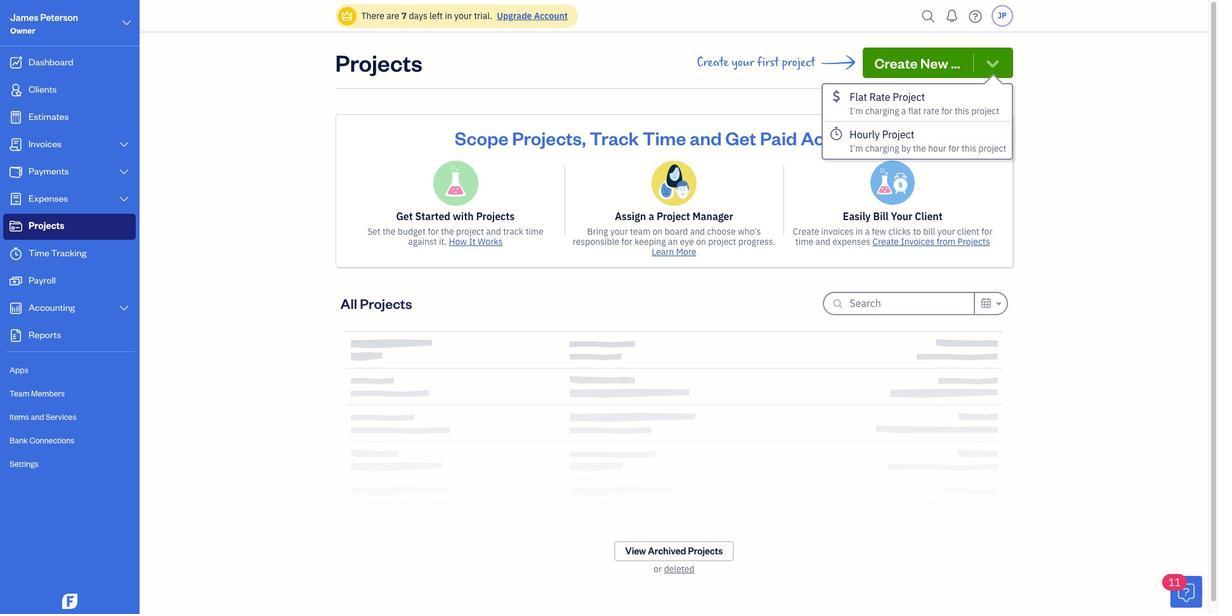 Task type: locate. For each thing, give the bounding box(es) containing it.
and left expenses
[[816, 236, 831, 248]]

1 horizontal spatial time
[[796, 236, 814, 248]]

3 chevron large down image from the top
[[118, 303, 130, 314]]

and left track
[[487, 226, 501, 237]]

a left the flat
[[902, 105, 907, 117]]

bank connections link
[[3, 430, 136, 452]]

view archived projects link
[[614, 542, 735, 562]]

client
[[916, 210, 943, 223]]

to
[[914, 226, 922, 237]]

0 vertical spatial invoices
[[29, 138, 62, 150]]

project inside assign a project manager bring your team on board and choose who's responsible for keeping an eye on project progress. learn more
[[709, 236, 737, 248]]

are
[[387, 10, 400, 22]]

project right first
[[782, 55, 816, 70]]

chevron large down image for accounting
[[118, 303, 130, 314]]

projects up deleted
[[688, 545, 723, 557]]

for left keeping
[[622, 236, 633, 248]]

charging inside hourly project i'm charging by the hour for this project
[[866, 143, 900, 154]]

a left the 'few'
[[866, 226, 870, 237]]

1 horizontal spatial time
[[643, 126, 687, 150]]

2 i'm from the top
[[850, 143, 864, 154]]

tracking
[[51, 247, 87, 259]]

project
[[782, 55, 816, 70], [972, 105, 1000, 117], [979, 143, 1007, 154], [456, 226, 484, 237], [709, 236, 737, 248]]

charging
[[866, 105, 900, 117], [866, 143, 900, 154]]

0 vertical spatial chevron large down image
[[121, 15, 133, 30]]

0 horizontal spatial get
[[396, 210, 413, 223]]

create up rate
[[875, 54, 918, 72]]

2 horizontal spatial a
[[902, 105, 907, 117]]

for right rate
[[942, 105, 953, 117]]

project for manager
[[657, 210, 691, 223]]

0 vertical spatial in
[[445, 10, 453, 22]]

0 vertical spatial a
[[902, 105, 907, 117]]

0 vertical spatial charging
[[866, 105, 900, 117]]

create inside dropdown button
[[875, 54, 918, 72]]

time
[[526, 226, 544, 237], [796, 236, 814, 248]]

0 horizontal spatial time
[[526, 226, 544, 237]]

on
[[653, 226, 663, 237], [697, 236, 707, 248]]

0 horizontal spatial on
[[653, 226, 663, 237]]

caretdown image
[[995, 296, 1002, 311]]

time right track
[[526, 226, 544, 237]]

0 vertical spatial chevron large down image
[[118, 140, 130, 150]]

chevron large down image
[[118, 140, 130, 150], [118, 167, 130, 177], [118, 303, 130, 314]]

project inside 'set the budget for the project and track time against it.'
[[456, 226, 484, 237]]

2 vertical spatial a
[[866, 226, 870, 237]]

1 vertical spatial chevron large down image
[[118, 167, 130, 177]]

expenses link
[[3, 187, 136, 213]]

create left 'invoices' at right top
[[793, 226, 820, 237]]

create new …
[[875, 54, 961, 72]]

project down 'chevrondown' icon
[[972, 105, 1000, 117]]

project right hour
[[979, 143, 1007, 154]]

a
[[902, 105, 907, 117], [649, 210, 655, 223], [866, 226, 870, 237]]

1 horizontal spatial in
[[856, 226, 864, 237]]

expense image
[[8, 193, 23, 206]]

project for i'm
[[893, 91, 926, 103]]

project up the by
[[883, 128, 915, 141]]

against
[[408, 236, 437, 248]]

11
[[1169, 576, 1182, 589]]

how it works
[[449, 236, 503, 248]]

0 vertical spatial get
[[726, 126, 757, 150]]

chevron large down image
[[121, 15, 133, 30], [118, 194, 130, 204]]

0 horizontal spatial a
[[649, 210, 655, 223]]

for
[[942, 105, 953, 117], [949, 143, 960, 154], [428, 226, 439, 237], [982, 226, 993, 237], [622, 236, 633, 248]]

dashboard image
[[8, 57, 23, 69]]

an
[[668, 236, 678, 248]]

projects right from
[[958, 236, 991, 248]]

in down easily
[[856, 226, 864, 237]]

project up the flat
[[893, 91, 926, 103]]

on right the eye
[[697, 236, 707, 248]]

how
[[449, 236, 467, 248]]

charging down rate
[[866, 105, 900, 117]]

and right board
[[691, 226, 705, 237]]

your inside "create invoices in a few clicks to bill your client for time and expenses"
[[938, 226, 956, 237]]

0 horizontal spatial in
[[445, 10, 453, 22]]

accounting link
[[3, 296, 136, 322]]

bank
[[10, 436, 28, 446]]

for right hour
[[949, 143, 960, 154]]

there are 7 days left in your trial. upgrade account
[[362, 10, 568, 22]]

in right left
[[445, 10, 453, 22]]

projects down expenses
[[29, 220, 64, 232]]

project inside assign a project manager bring your team on board and choose who's responsible for keeping an eye on project progress. learn more
[[657, 210, 691, 223]]

2 vertical spatial chevron large down image
[[118, 303, 130, 314]]

chevron large down image down estimates link in the left of the page
[[118, 140, 130, 150]]

0 horizontal spatial invoices
[[29, 138, 62, 150]]

get up 'budget'
[[396, 210, 413, 223]]

this right rate
[[955, 105, 970, 117]]

payments
[[29, 165, 69, 177]]

chevrondown image
[[985, 54, 1002, 72]]

settings
[[10, 459, 39, 469]]

board
[[665, 226, 688, 237]]

1 horizontal spatial a
[[866, 226, 870, 237]]

1 vertical spatial this
[[962, 143, 977, 154]]

and right items
[[31, 412, 44, 422]]

your left first
[[732, 55, 755, 70]]

bill
[[874, 210, 889, 223]]

first
[[758, 55, 780, 70]]

bring
[[588, 226, 609, 237]]

the right set
[[383, 226, 396, 237]]

payment image
[[8, 166, 23, 178]]

2 chevron large down image from the top
[[118, 167, 130, 177]]

james
[[10, 11, 38, 23]]

2 horizontal spatial the
[[914, 143, 927, 154]]

items
[[10, 412, 29, 422]]

this right hour
[[962, 143, 977, 154]]

estimate image
[[8, 111, 23, 124]]

clients
[[29, 83, 57, 95]]

chevron large down image down payroll link
[[118, 303, 130, 314]]

2 vertical spatial project
[[657, 210, 691, 223]]

get left the paid
[[726, 126, 757, 150]]

deleted link
[[664, 564, 695, 575]]

project up board
[[657, 210, 691, 223]]

chart image
[[8, 302, 23, 315]]

a inside assign a project manager bring your team on board and choose who's responsible for keeping an eye on project progress. learn more
[[649, 210, 655, 223]]

your down assign
[[611, 226, 628, 237]]

members
[[31, 389, 65, 399]]

jp
[[998, 11, 1007, 20]]

chevron large down image inside 'invoices' 'link'
[[118, 140, 130, 150]]

the down get started with projects
[[441, 226, 454, 237]]

1 vertical spatial invoices
[[902, 236, 935, 248]]

1 vertical spatial project
[[883, 128, 915, 141]]

time up assign a project manager 'image'
[[643, 126, 687, 150]]

and
[[690, 126, 722, 150], [487, 226, 501, 237], [691, 226, 705, 237], [816, 236, 831, 248], [31, 412, 44, 422]]

your
[[455, 10, 472, 22], [732, 55, 755, 70], [611, 226, 628, 237], [938, 226, 956, 237]]

1 charging from the top
[[866, 105, 900, 117]]

keeping
[[635, 236, 666, 248]]

chevron large down image inside payments link
[[118, 167, 130, 177]]

1 i'm from the top
[[850, 105, 864, 117]]

project down manager
[[709, 236, 737, 248]]

i'm down flat
[[850, 105, 864, 117]]

time right timer image at top left
[[29, 247, 49, 259]]

1 vertical spatial chevron large down image
[[118, 194, 130, 204]]

eye
[[680, 236, 695, 248]]

a inside flat rate project i'm charging a flat rate for this project
[[902, 105, 907, 117]]

time inside 'set the budget for the project and track time against it.'
[[526, 226, 544, 237]]

progress.
[[739, 236, 776, 248]]

1 horizontal spatial get
[[726, 126, 757, 150]]

0 horizontal spatial time
[[29, 247, 49, 259]]

client
[[958, 226, 980, 237]]

project inside flat rate project i'm charging a flat rate for this project
[[893, 91, 926, 103]]

the right the by
[[914, 143, 927, 154]]

0 vertical spatial project
[[893, 91, 926, 103]]

time left 'invoices' at right top
[[796, 236, 814, 248]]

project inside hourly project i'm charging by the hour for this project
[[979, 143, 1007, 154]]

project down with
[[456, 226, 484, 237]]

1 horizontal spatial invoices
[[902, 236, 935, 248]]

create inside "create invoices in a few clicks to bill your client for time and expenses"
[[793, 226, 820, 237]]

projects right the all
[[360, 295, 412, 312]]

for left the it.
[[428, 226, 439, 237]]

a up team
[[649, 210, 655, 223]]

0 vertical spatial this
[[955, 105, 970, 117]]

paid
[[761, 126, 798, 150]]

create your first project
[[697, 55, 816, 70]]

0 vertical spatial time
[[643, 126, 687, 150]]

create down bill
[[873, 236, 899, 248]]

1 vertical spatial in
[[856, 226, 864, 237]]

1 vertical spatial charging
[[866, 143, 900, 154]]

time inside "create invoices in a few clicks to bill your client for time and expenses"
[[796, 236, 814, 248]]

time tracking
[[29, 247, 87, 259]]

charging down hourly
[[866, 143, 900, 154]]

on right team
[[653, 226, 663, 237]]

in inside "create invoices in a few clicks to bill your client for time and expenses"
[[856, 226, 864, 237]]

for right client
[[982, 226, 993, 237]]

0 vertical spatial i'm
[[850, 105, 864, 117]]

money image
[[8, 275, 23, 288]]

1 chevron large down image from the top
[[118, 140, 130, 150]]

i'm
[[850, 105, 864, 117], [850, 143, 864, 154]]

1 vertical spatial a
[[649, 210, 655, 223]]

1 horizontal spatial on
[[697, 236, 707, 248]]

view archived projects or deleted
[[626, 545, 723, 575]]

a inside "create invoices in a few clicks to bill your client for time and expenses"
[[866, 226, 870, 237]]

your right bill
[[938, 226, 956, 237]]

your inside assign a project manager bring your team on board and choose who's responsible for keeping an eye on project progress. learn more
[[611, 226, 628, 237]]

2 charging from the top
[[866, 143, 900, 154]]

chevron large down image down 'invoices' 'link'
[[118, 167, 130, 177]]

i'm down hourly
[[850, 143, 864, 154]]

works
[[478, 236, 503, 248]]

this inside hourly project i'm charging by the hour for this project
[[962, 143, 977, 154]]

1 vertical spatial i'm
[[850, 143, 864, 154]]

it.
[[439, 236, 447, 248]]

track
[[504, 226, 524, 237]]

create left first
[[697, 55, 729, 70]]

chevron large down image inside accounting 'link'
[[118, 303, 130, 314]]

clicks
[[889, 226, 912, 237]]

project
[[893, 91, 926, 103], [883, 128, 915, 141], [657, 210, 691, 223]]

1 vertical spatial time
[[29, 247, 49, 259]]

payroll
[[29, 274, 56, 286]]



Task type: vqa. For each thing, say whether or not it's contained in the screenshot.
the bottom "YOUR"
no



Task type: describe. For each thing, give the bounding box(es) containing it.
scope projects, track time and get paid accurately
[[455, 126, 894, 150]]

project inside hourly project i'm charging by the hour for this project
[[883, 128, 915, 141]]

and inside assign a project manager bring your team on board and choose who's responsible for keeping an eye on project progress. learn more
[[691, 226, 705, 237]]

easily bill your client
[[843, 210, 943, 223]]

and up assign a project manager 'image'
[[690, 126, 722, 150]]

your left trial.
[[455, 10, 472, 22]]

manager
[[693, 210, 734, 223]]

team members
[[10, 389, 65, 399]]

create for create invoices from projects
[[873, 236, 899, 248]]

flat
[[909, 105, 922, 117]]

get started with projects
[[396, 210, 515, 223]]

chevron large down image for invoices
[[118, 140, 130, 150]]

rate
[[870, 91, 891, 103]]

james peterson owner
[[10, 11, 78, 36]]

reports link
[[3, 323, 136, 349]]

or
[[654, 564, 662, 575]]

days
[[409, 10, 428, 22]]

resource center badge image
[[1171, 576, 1203, 608]]

all projects
[[341, 295, 412, 312]]

for inside 'set the budget for the project and track time against it.'
[[428, 226, 439, 237]]

create invoices from projects
[[873, 236, 991, 248]]

chevron large down image inside expenses link
[[118, 194, 130, 204]]

search image
[[919, 7, 939, 26]]

7
[[402, 10, 407, 22]]

easily
[[843, 210, 871, 223]]

projects inside view archived projects or deleted
[[688, 545, 723, 557]]

choose
[[708, 226, 736, 237]]

i'm inside hourly project i'm charging by the hour for this project
[[850, 143, 864, 154]]

set
[[368, 226, 381, 237]]

easily bill your client image
[[871, 161, 916, 205]]

1 horizontal spatial the
[[441, 226, 454, 237]]

apps
[[10, 365, 28, 375]]

items and services
[[10, 412, 77, 422]]

…
[[952, 54, 961, 72]]

project inside flat rate project i'm charging a flat rate for this project
[[972, 105, 1000, 117]]

accurately
[[801, 126, 894, 150]]

learn
[[652, 246, 675, 258]]

scope
[[455, 126, 509, 150]]

client image
[[8, 84, 23, 97]]

report image
[[8, 329, 23, 342]]

estimates link
[[3, 105, 136, 131]]

jp button
[[992, 5, 1014, 27]]

track
[[590, 126, 639, 150]]

projects,
[[512, 126, 586, 150]]

timer image
[[8, 248, 23, 260]]

apps link
[[3, 359, 136, 382]]

hour
[[929, 143, 947, 154]]

calendar image
[[981, 296, 993, 311]]

notifications image
[[942, 3, 963, 29]]

team members link
[[3, 383, 136, 405]]

payroll link
[[3, 269, 136, 295]]

items and services link
[[3, 406, 136, 429]]

flat
[[850, 91, 868, 103]]

projects inside projects link
[[29, 220, 64, 232]]

services
[[46, 412, 77, 422]]

create new … button
[[864, 48, 1014, 78]]

dashboard
[[29, 56, 73, 68]]

crown image
[[341, 9, 354, 23]]

0 horizontal spatial the
[[383, 226, 396, 237]]

charging inside flat rate project i'm charging a flat rate for this project
[[866, 105, 900, 117]]

deleted
[[664, 564, 695, 575]]

and inside 'set the budget for the project and track time against it.'
[[487, 226, 501, 237]]

and inside main element
[[31, 412, 44, 422]]

time tracking link
[[3, 241, 136, 267]]

main element
[[0, 0, 171, 615]]

responsible
[[573, 236, 620, 248]]

invoices inside 'link'
[[29, 138, 62, 150]]

get started with projects image
[[433, 161, 479, 206]]

i'm inside flat rate project i'm charging a flat rate for this project
[[850, 105, 864, 117]]

freshbooks image
[[60, 594, 80, 609]]

upgrade
[[497, 10, 532, 22]]

peterson
[[40, 11, 78, 23]]

accounting
[[29, 302, 75, 314]]

time inside main element
[[29, 247, 49, 259]]

invoice image
[[8, 138, 23, 151]]

projects link
[[3, 214, 136, 240]]

it
[[469, 236, 476, 248]]

project image
[[8, 220, 23, 233]]

create invoices in a few clicks to bill your client for time and expenses
[[793, 226, 993, 248]]

view
[[626, 545, 646, 557]]

bill
[[924, 226, 936, 237]]

bank connections
[[10, 436, 75, 446]]

chevron large down image for payments
[[118, 167, 130, 177]]

reports
[[29, 329, 61, 341]]

expenses
[[833, 236, 871, 248]]

few
[[873, 226, 887, 237]]

1 vertical spatial get
[[396, 210, 413, 223]]

go to help image
[[966, 7, 986, 26]]

payments link
[[3, 159, 136, 185]]

upgrade account link
[[495, 10, 568, 22]]

trial.
[[474, 10, 493, 22]]

who's
[[738, 226, 762, 237]]

create for create new …
[[875, 54, 918, 72]]

Search text field
[[850, 293, 975, 314]]

archived
[[648, 545, 687, 557]]

this inside flat rate project i'm charging a flat rate for this project
[[955, 105, 970, 117]]

dashboard link
[[3, 50, 136, 76]]

set the budget for the project and track time against it.
[[368, 226, 544, 248]]

with
[[453, 210, 474, 223]]

create for create your first project
[[697, 55, 729, 70]]

all
[[341, 295, 357, 312]]

11 button
[[1163, 575, 1203, 608]]

assign a project manager bring your team on board and choose who's responsible for keeping an eye on project progress. learn more
[[573, 210, 776, 258]]

owner
[[10, 25, 35, 36]]

flat rate project i'm charging a flat rate for this project
[[850, 91, 1000, 117]]

projects up track
[[476, 210, 515, 223]]

and inside "create invoices in a few clicks to bill your client for time and expenses"
[[816, 236, 831, 248]]

rate
[[924, 105, 940, 117]]

hourly project i'm charging by the hour for this project
[[850, 128, 1007, 154]]

team
[[10, 389, 30, 399]]

projects down the there
[[336, 48, 423, 77]]

new
[[921, 54, 949, 72]]

for inside "create invoices in a few clicks to bill your client for time and expenses"
[[982, 226, 993, 237]]

budget
[[398, 226, 426, 237]]

for inside hourly project i'm charging by the hour for this project
[[949, 143, 960, 154]]

the inside hourly project i'm charging by the hour for this project
[[914, 143, 927, 154]]

for inside flat rate project i'm charging a flat rate for this project
[[942, 105, 953, 117]]

settings link
[[3, 453, 136, 476]]

connections
[[29, 436, 75, 446]]

more
[[677, 246, 697, 258]]

from
[[937, 236, 956, 248]]

started
[[416, 210, 451, 223]]

invoices
[[822, 226, 854, 237]]

create for create invoices in a few clicks to bill your client for time and expenses
[[793, 226, 820, 237]]

hourly
[[850, 128, 880, 141]]

account
[[534, 10, 568, 22]]

assign a project manager image
[[652, 161, 697, 206]]

invoices link
[[3, 132, 136, 158]]

for inside assign a project manager bring your team on board and choose who's responsible for keeping an eye on project progress. learn more
[[622, 236, 633, 248]]



